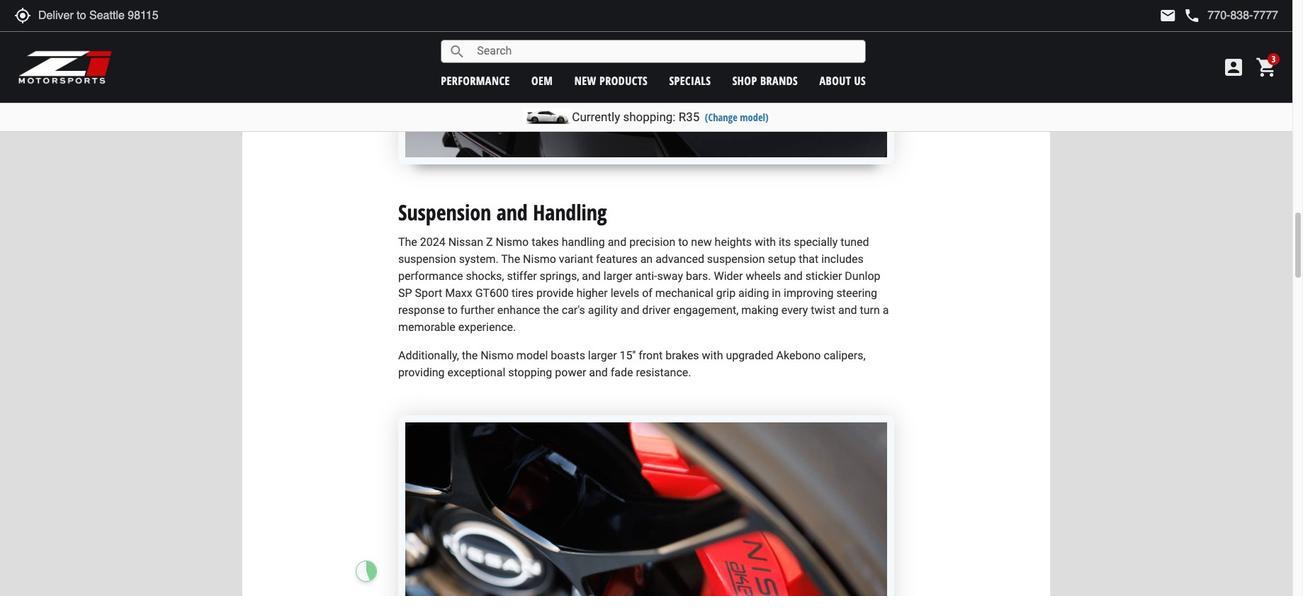 Task type: describe. For each thing, give the bounding box(es) containing it.
mechanical
[[656, 286, 714, 300]]

additionally, the nismo model boasts larger 15'' front brakes with upgraded akebono calipers, providing exceptional stopping power and fade resistance.
[[398, 348, 866, 379]]

precision
[[630, 235, 676, 249]]

provide
[[537, 286, 574, 300]]

shop brands
[[733, 73, 798, 88]]

1 vertical spatial to
[[448, 303, 458, 317]]

tires
[[512, 286, 534, 300]]

stopping
[[508, 365, 552, 379]]

oem link
[[532, 73, 553, 88]]

driver
[[642, 303, 671, 317]]

power
[[555, 365, 586, 379]]

of
[[642, 286, 653, 300]]

1 vertical spatial the
[[501, 252, 520, 266]]

account_box link
[[1219, 56, 1249, 79]]

and down steering
[[838, 303, 857, 317]]

phone link
[[1184, 7, 1279, 24]]

shop
[[733, 73, 757, 88]]

mail phone
[[1160, 7, 1201, 24]]

springs,
[[540, 269, 579, 283]]

z
[[486, 235, 493, 249]]

mail
[[1160, 7, 1177, 24]]

features
[[596, 252, 638, 266]]

specials link
[[669, 73, 711, 88]]

engagement,
[[674, 303, 739, 317]]

takes
[[532, 235, 559, 249]]

an
[[641, 252, 653, 266]]

turn
[[860, 303, 880, 317]]

levels
[[611, 286, 640, 300]]

us
[[855, 73, 866, 88]]

new products link
[[575, 73, 648, 88]]

making
[[742, 303, 779, 317]]

the inside additionally, the nismo model boasts larger 15'' front brakes with upgraded akebono calipers, providing exceptional stopping power and fade resistance.
[[462, 348, 478, 362]]

mail link
[[1160, 7, 1177, 24]]

and down the setup at right
[[784, 269, 803, 283]]

calipers,
[[824, 348, 866, 362]]

aiding
[[739, 286, 769, 300]]

shopping_cart link
[[1252, 56, 1279, 79]]

includes
[[822, 252, 864, 266]]

sway
[[657, 269, 683, 283]]

response
[[398, 303, 445, 317]]

shopping_cart
[[1256, 56, 1279, 79]]

brakes
[[666, 348, 699, 362]]

15''
[[620, 348, 636, 362]]

with inside additionally, the nismo model boasts larger 15'' front brakes with upgraded akebono calipers, providing exceptional stopping power and fade resistance.
[[702, 348, 723, 362]]

currently shopping: r35 (change model)
[[572, 110, 769, 124]]

0 vertical spatial new
[[575, 73, 597, 88]]

0 vertical spatial performance
[[441, 73, 510, 88]]

a
[[883, 303, 889, 317]]

shocks,
[[466, 269, 504, 283]]

higher
[[577, 286, 608, 300]]

setup
[[768, 252, 796, 266]]

enhance
[[497, 303, 540, 317]]

new products
[[575, 73, 648, 88]]

in
[[772, 286, 781, 300]]

improving
[[784, 286, 834, 300]]

stickier
[[806, 269, 842, 283]]

stiffer
[[507, 269, 537, 283]]

providing
[[398, 365, 445, 379]]

the 2024 nissan z nismo takes handling and precision to new heights with its specially tuned suspension system. the nismo variant features an advanced suspension setup that includes performance shocks, stiffer springs, and larger anti-sway bars. wider wheels and stickier dunlop sp sport maxx gt600 tires provide higher levels of mechanical grip aiding in improving steering response to further enhance the car's agility and driver engagement, making every twist and turn a memorable experience.
[[398, 235, 889, 334]]

0 vertical spatial nismo
[[496, 235, 529, 249]]

currently
[[572, 110, 620, 124]]

my_location
[[14, 7, 31, 24]]

model
[[517, 348, 548, 362]]

experience.
[[458, 320, 516, 334]]

oem
[[532, 73, 553, 88]]

front
[[639, 348, 663, 362]]

that
[[799, 252, 819, 266]]

upgraded
[[726, 348, 774, 362]]

system.
[[459, 252, 499, 266]]

about
[[820, 73, 851, 88]]

exceptional
[[448, 365, 506, 379]]



Task type: locate. For each thing, give the bounding box(es) containing it.
0 horizontal spatial suspension
[[398, 252, 456, 266]]

search
[[449, 43, 466, 60]]

its
[[779, 235, 791, 249]]

nismo up exceptional
[[481, 348, 514, 362]]

the inside the 2024 nissan z nismo takes handling and precision to new heights with its specially tuned suspension system. the nismo variant features an advanced suspension setup that includes performance shocks, stiffer springs, and larger anti-sway bars. wider wheels and stickier dunlop sp sport maxx gt600 tires provide higher levels of mechanical grip aiding in improving steering response to further enhance the car's agility and driver engagement, making every twist and turn a memorable experience.
[[543, 303, 559, 317]]

nismo inside additionally, the nismo model boasts larger 15'' front brakes with upgraded akebono calipers, providing exceptional stopping power and fade resistance.
[[481, 348, 514, 362]]

1 vertical spatial the
[[462, 348, 478, 362]]

to
[[678, 235, 689, 249], [448, 303, 458, 317]]

z1 motorsports logo image
[[18, 50, 113, 85]]

car's
[[562, 303, 585, 317]]

1 vertical spatial performance
[[398, 269, 463, 283]]

suspension
[[398, 252, 456, 266], [707, 252, 765, 266]]

and inside additionally, the nismo model boasts larger 15'' front brakes with upgraded akebono calipers, providing exceptional stopping power and fade resistance.
[[589, 365, 608, 379]]

new up currently
[[575, 73, 597, 88]]

wider
[[714, 269, 743, 283]]

new up advanced
[[691, 235, 712, 249]]

suspension down heights
[[707, 252, 765, 266]]

further
[[461, 303, 495, 317]]

0 vertical spatial the
[[543, 303, 559, 317]]

suspension
[[398, 197, 491, 227]]

memorable
[[398, 320, 456, 334]]

larger inside additionally, the nismo model boasts larger 15'' front brakes with upgraded akebono calipers, providing exceptional stopping power and fade resistance.
[[588, 348, 617, 362]]

resistance.
[[636, 365, 691, 379]]

akebono
[[777, 348, 821, 362]]

sport
[[415, 286, 442, 300]]

anti-
[[635, 269, 657, 283]]

variant
[[559, 252, 593, 266]]

handling
[[533, 197, 607, 227]]

r35
[[679, 110, 700, 124]]

nismo right z
[[496, 235, 529, 249]]

handling
[[562, 235, 605, 249]]

with
[[755, 235, 776, 249], [702, 348, 723, 362]]

nismo
[[496, 235, 529, 249], [523, 252, 556, 266], [481, 348, 514, 362]]

brands
[[761, 73, 798, 88]]

1 vertical spatial larger
[[588, 348, 617, 362]]

nismo down takes
[[523, 252, 556, 266]]

gt600
[[475, 286, 509, 300]]

the
[[543, 303, 559, 317], [462, 348, 478, 362]]

dunlop
[[845, 269, 881, 283]]

sp
[[398, 286, 412, 300]]

steering
[[837, 286, 878, 300]]

1 vertical spatial with
[[702, 348, 723, 362]]

1 horizontal spatial suspension
[[707, 252, 765, 266]]

2024
[[420, 235, 446, 249]]

phone
[[1184, 7, 1201, 24]]

0 horizontal spatial new
[[575, 73, 597, 88]]

0 horizontal spatial with
[[702, 348, 723, 362]]

new inside the 2024 nissan z nismo takes handling and precision to new heights with its specially tuned suspension system. the nismo variant features an advanced suspension setup that includes performance shocks, stiffer springs, and larger anti-sway bars. wider wheels and stickier dunlop sp sport maxx gt600 tires provide higher levels of mechanical grip aiding in improving steering response to further enhance the car's agility and driver engagement, making every twist and turn a memorable experience.
[[691, 235, 712, 249]]

0 vertical spatial with
[[755, 235, 776, 249]]

with inside the 2024 nissan z nismo takes handling and precision to new heights with its specially tuned suspension system. the nismo variant features an advanced suspension setup that includes performance shocks, stiffer springs, and larger anti-sway bars. wider wheels and stickier dunlop sp sport maxx gt600 tires provide higher levels of mechanical grip aiding in improving steering response to further enhance the car's agility and driver engagement, making every twist and turn a memorable experience.
[[755, 235, 776, 249]]

nissan
[[448, 235, 483, 249]]

suspension and handling
[[398, 197, 607, 227]]

performance inside the 2024 nissan z nismo takes handling and precision to new heights with its specially tuned suspension system. the nismo variant features an advanced suspension setup that includes performance shocks, stiffer springs, and larger anti-sway bars. wider wheels and stickier dunlop sp sport maxx gt600 tires provide higher levels of mechanical grip aiding in improving steering response to further enhance the car's agility and driver engagement, making every twist and turn a memorable experience.
[[398, 269, 463, 283]]

model)
[[740, 111, 769, 124]]

1 vertical spatial new
[[691, 235, 712, 249]]

larger down features on the left top of page
[[604, 269, 633, 283]]

the up exceptional
[[462, 348, 478, 362]]

twist
[[811, 303, 836, 317]]

shopping:
[[623, 110, 676, 124]]

agility
[[588, 303, 618, 317]]

the left 2024
[[398, 235, 417, 249]]

and up higher
[[582, 269, 601, 283]]

performance down search
[[441, 73, 510, 88]]

1 suspension from the left
[[398, 252, 456, 266]]

every
[[782, 303, 808, 317]]

specially
[[794, 235, 838, 249]]

wheels
[[746, 269, 781, 283]]

and up system.
[[497, 197, 528, 227]]

the down provide
[[543, 303, 559, 317]]

grip
[[717, 286, 736, 300]]

to down maxx
[[448, 303, 458, 317]]

advanced
[[656, 252, 704, 266]]

and
[[497, 197, 528, 227], [608, 235, 627, 249], [582, 269, 601, 283], [784, 269, 803, 283], [621, 303, 640, 317], [838, 303, 857, 317], [589, 365, 608, 379]]

suspension down 2024
[[398, 252, 456, 266]]

boasts
[[551, 348, 585, 362]]

performance
[[441, 73, 510, 88], [398, 269, 463, 283]]

0 horizontal spatial the
[[462, 348, 478, 362]]

(change model) link
[[705, 111, 769, 124]]

new
[[575, 73, 597, 88], [691, 235, 712, 249]]

1 horizontal spatial to
[[678, 235, 689, 249]]

2 suspension from the left
[[707, 252, 765, 266]]

2 vertical spatial nismo
[[481, 348, 514, 362]]

the up stiffer
[[501, 252, 520, 266]]

0 vertical spatial larger
[[604, 269, 633, 283]]

and down levels
[[621, 303, 640, 317]]

1 vertical spatial nismo
[[523, 252, 556, 266]]

0 horizontal spatial the
[[398, 235, 417, 249]]

about us link
[[820, 73, 866, 88]]

specials
[[669, 73, 711, 88]]

Search search field
[[466, 40, 866, 62]]

heights
[[715, 235, 752, 249]]

maxx
[[445, 286, 473, 300]]

tuned
[[841, 235, 869, 249]]

to up advanced
[[678, 235, 689, 249]]

larger left 15''
[[588, 348, 617, 362]]

performance up the sport
[[398, 269, 463, 283]]

1 horizontal spatial the
[[543, 303, 559, 317]]

with right brakes on the right bottom
[[702, 348, 723, 362]]

with left its
[[755, 235, 776, 249]]

and up features on the left top of page
[[608, 235, 627, 249]]

(change
[[705, 111, 738, 124]]

1 horizontal spatial new
[[691, 235, 712, 249]]

and left fade
[[589, 365, 608, 379]]

1 horizontal spatial with
[[755, 235, 776, 249]]

0 horizontal spatial to
[[448, 303, 458, 317]]

products
[[600, 73, 648, 88]]

bars.
[[686, 269, 711, 283]]

account_box
[[1223, 56, 1245, 79]]

0 vertical spatial to
[[678, 235, 689, 249]]

0 vertical spatial the
[[398, 235, 417, 249]]

1 horizontal spatial the
[[501, 252, 520, 266]]

fade
[[611, 365, 633, 379]]

about us
[[820, 73, 866, 88]]

additionally,
[[398, 348, 459, 362]]

shop brands link
[[733, 73, 798, 88]]

larger inside the 2024 nissan z nismo takes handling and precision to new heights with its specially tuned suspension system. the nismo variant features an advanced suspension setup that includes performance shocks, stiffer springs, and larger anti-sway bars. wider wheels and stickier dunlop sp sport maxx gt600 tires provide higher levels of mechanical grip aiding in improving steering response to further enhance the car's agility and driver engagement, making every twist and turn a memorable experience.
[[604, 269, 633, 283]]

performance link
[[441, 73, 510, 88]]

larger
[[604, 269, 633, 283], [588, 348, 617, 362]]



Task type: vqa. For each thing, say whether or not it's contained in the screenshot.
second (2)
no



